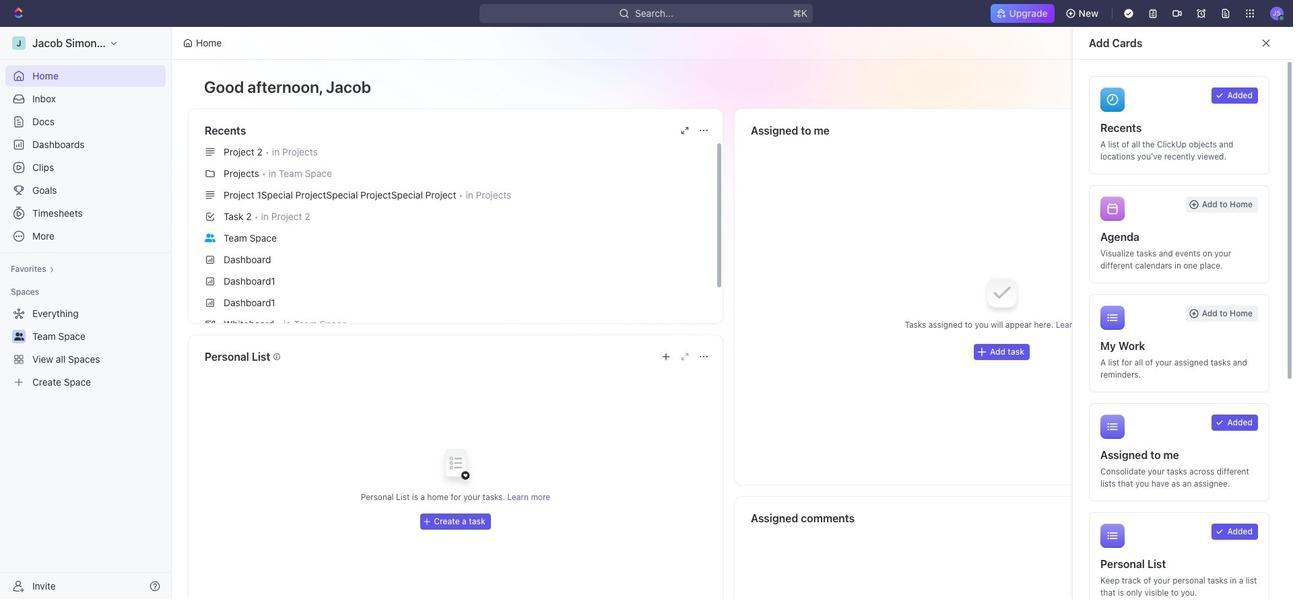 Task type: vqa. For each thing, say whether or not it's contained in the screenshot.
Agenda image
yes



Task type: locate. For each thing, give the bounding box(es) containing it.
recents image
[[1101, 88, 1125, 112]]

sidebar navigation
[[0, 27, 174, 600]]

tree inside sidebar navigation
[[5, 303, 166, 393]]

assigned to me image
[[1101, 415, 1125, 439]]

my work image
[[1101, 306, 1125, 330]]

tree
[[5, 303, 166, 393]]



Task type: describe. For each thing, give the bounding box(es) containing it.
agenda image
[[1101, 197, 1125, 221]]

personal list image
[[1101, 524, 1125, 548]]

user group image
[[205, 234, 216, 242]]

jacob simon's workspace, , element
[[12, 36, 26, 50]]

user group image
[[14, 333, 24, 341]]



